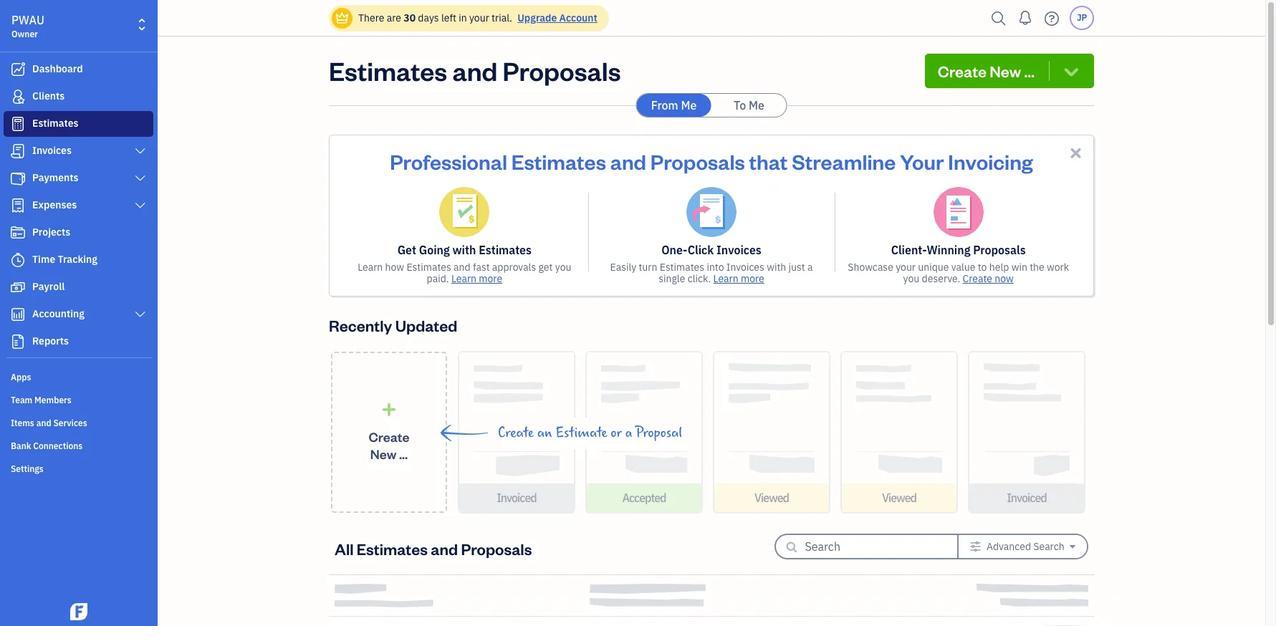 Task type: locate. For each thing, give the bounding box(es) containing it.
estimate image
[[9, 117, 27, 131]]

0 horizontal spatial …
[[399, 445, 408, 462]]

payroll
[[32, 280, 65, 293]]

2 learn more from the left
[[714, 272, 765, 285]]

your down client-
[[896, 261, 916, 274]]

time
[[32, 253, 55, 266]]

1 horizontal spatial viewed
[[882, 491, 917, 505]]

work
[[1047, 261, 1069, 274]]

create
[[938, 61, 987, 81], [963, 272, 993, 285], [498, 425, 534, 442], [369, 428, 410, 445]]

team
[[11, 395, 32, 406]]

1 vertical spatial create new … button
[[331, 352, 447, 513]]

1 horizontal spatial a
[[808, 261, 813, 274]]

1 horizontal spatial you
[[904, 272, 920, 285]]

a right just
[[808, 261, 813, 274]]

2 horizontal spatial learn
[[714, 272, 739, 285]]

estimates
[[329, 54, 447, 87], [32, 117, 79, 130], [512, 148, 606, 175], [479, 243, 532, 257], [407, 261, 451, 274], [660, 261, 705, 274], [357, 539, 428, 559]]

0 vertical spatial your
[[469, 11, 489, 24]]

1 horizontal spatial invoiced
[[1007, 491, 1047, 505]]

0 vertical spatial invoices
[[32, 144, 72, 157]]

create new … button for create an estimate or a proposal
[[331, 352, 447, 513]]

a right or
[[625, 425, 633, 442]]

and
[[453, 54, 498, 87], [610, 148, 647, 175], [454, 261, 471, 274], [36, 418, 51, 429], [431, 539, 458, 559]]

3 chevron large down image from the top
[[134, 309, 147, 320]]

0 horizontal spatial me
[[681, 98, 697, 113]]

settings link
[[4, 458, 153, 480]]

1 horizontal spatial learn
[[451, 272, 477, 285]]

payments link
[[4, 166, 153, 191]]

projects
[[32, 226, 70, 239]]

1 horizontal spatial create new … button
[[925, 54, 1095, 88]]

more down get going with estimates
[[479, 272, 503, 285]]

1 vertical spatial a
[[625, 425, 633, 442]]

crown image
[[335, 10, 350, 25]]

click
[[688, 243, 714, 257]]

2 chevron large down image from the top
[[134, 200, 147, 211]]

new
[[990, 61, 1022, 81], [370, 445, 397, 462]]

recently
[[329, 315, 392, 335]]

learn more for with
[[451, 272, 503, 285]]

account
[[559, 11, 598, 24]]

all estimates and proposals
[[335, 539, 532, 559]]

estimates inside main element
[[32, 117, 79, 130]]

1 more from the left
[[479, 272, 503, 285]]

0 horizontal spatial create new … button
[[331, 352, 447, 513]]

1 horizontal spatial more
[[741, 272, 765, 285]]

your right the "in"
[[469, 11, 489, 24]]

pwau owner
[[11, 13, 44, 39]]

chevron large down image for payments
[[134, 173, 147, 184]]

money image
[[9, 280, 27, 295]]

more
[[479, 272, 503, 285], [741, 272, 765, 285]]

chevron large down image
[[134, 173, 147, 184], [134, 200, 147, 211], [134, 309, 147, 320]]

2 more from the left
[[741, 272, 765, 285]]

… inside create new …
[[399, 445, 408, 462]]

chevron large down image inside expenses "link"
[[134, 200, 147, 211]]

0 horizontal spatial learn
[[358, 261, 383, 274]]

0 horizontal spatial you
[[555, 261, 572, 274]]

1 vertical spatial new
[[370, 445, 397, 462]]

advanced
[[987, 540, 1031, 553]]

dashboard
[[32, 62, 83, 75]]

get going with estimates
[[398, 243, 532, 257]]

…
[[1025, 61, 1035, 81], [399, 445, 408, 462]]

more right into
[[741, 272, 765, 285]]

new down search image
[[990, 61, 1022, 81]]

connections
[[33, 441, 83, 452]]

that
[[749, 148, 788, 175]]

invoices inside main element
[[32, 144, 72, 157]]

you right get
[[555, 261, 572, 274]]

with up learn how estimates and fast approvals get you paid.
[[453, 243, 476, 257]]

estimates and proposals
[[329, 54, 621, 87]]

a inside easily turn estimates into invoices with just a single click.
[[808, 261, 813, 274]]

client-winning proposals image
[[934, 187, 984, 237]]

from me link
[[637, 94, 711, 117]]

value
[[952, 261, 976, 274]]

0 horizontal spatial new
[[370, 445, 397, 462]]

create new … down 'plus' image
[[369, 428, 410, 462]]

1 vertical spatial create new …
[[369, 428, 410, 462]]

members
[[34, 395, 72, 406]]

2 vertical spatial invoices
[[727, 261, 765, 274]]

learn
[[358, 261, 383, 274], [451, 272, 477, 285], [714, 272, 739, 285]]

1 horizontal spatial new
[[990, 61, 1022, 81]]

1 chevron large down image from the top
[[134, 173, 147, 184]]

1 horizontal spatial your
[[896, 261, 916, 274]]

with left just
[[767, 261, 786, 274]]

chevron large down image inside payments link
[[134, 173, 147, 184]]

invoices
[[32, 144, 72, 157], [717, 243, 762, 257], [727, 261, 765, 274]]

settings image
[[970, 541, 982, 553]]

create new … button for estimates and proposals
[[925, 54, 1095, 88]]

learn more
[[451, 272, 503, 285], [714, 272, 765, 285]]

you inside learn how estimates and fast approvals get you paid.
[[555, 261, 572, 274]]

me for from me
[[681, 98, 697, 113]]

learn right click. on the top right
[[714, 272, 739, 285]]

search image
[[988, 8, 1011, 29]]

1 vertical spatial chevron large down image
[[134, 200, 147, 211]]

freshbooks image
[[67, 604, 90, 621]]

0 vertical spatial chevron large down image
[[134, 173, 147, 184]]

one-click invoices image
[[687, 187, 737, 237]]

expenses
[[32, 199, 77, 211]]

1 horizontal spatial learn more
[[714, 272, 765, 285]]

invoices up into
[[717, 243, 762, 257]]

learn more right click. on the top right
[[714, 272, 765, 285]]

with
[[453, 243, 476, 257], [767, 261, 786, 274]]

me right to
[[749, 98, 765, 113]]

0 horizontal spatial invoiced
[[497, 491, 537, 505]]

create new … down search image
[[938, 61, 1035, 81]]

learn left how
[[358, 261, 383, 274]]

0 vertical spatial a
[[808, 261, 813, 274]]

client-
[[891, 243, 927, 257]]

0 vertical spatial …
[[1025, 61, 1035, 81]]

0 vertical spatial create new … button
[[925, 54, 1095, 88]]

1 horizontal spatial …
[[1025, 61, 1035, 81]]

time tracking
[[32, 253, 97, 266]]

2 vertical spatial chevron large down image
[[134, 309, 147, 320]]

1 vertical spatial invoices
[[717, 243, 762, 257]]

create now
[[963, 272, 1014, 285]]

with inside easily turn estimates into invoices with just a single click.
[[767, 261, 786, 274]]

chevron large down image inside "accounting" link
[[134, 309, 147, 320]]

0 horizontal spatial viewed
[[755, 491, 789, 505]]

1 horizontal spatial me
[[749, 98, 765, 113]]

0 horizontal spatial a
[[625, 425, 633, 442]]

payroll link
[[4, 275, 153, 300]]

0 vertical spatial new
[[990, 61, 1022, 81]]

winning
[[927, 243, 971, 257]]

chevrondown image
[[1062, 61, 1082, 81]]

1 vertical spatial with
[[767, 261, 786, 274]]

invoiced
[[497, 491, 537, 505], [1007, 491, 1047, 505]]

learn right paid.
[[451, 272, 477, 285]]

1 me from the left
[[681, 98, 697, 113]]

your inside showcase your unique value to help win the work you deserve.
[[896, 261, 916, 274]]

0 horizontal spatial learn more
[[451, 272, 503, 285]]

invoices up payments
[[32, 144, 72, 157]]

1 horizontal spatial create new …
[[938, 61, 1035, 81]]

your
[[469, 11, 489, 24], [896, 261, 916, 274]]

1 vertical spatial your
[[896, 261, 916, 274]]

me right from
[[681, 98, 697, 113]]

0 vertical spatial with
[[453, 243, 476, 257]]

tracking
[[58, 253, 97, 266]]

one-
[[662, 243, 688, 257]]

30
[[404, 11, 416, 24]]

2 me from the left
[[749, 98, 765, 113]]

just
[[789, 261, 805, 274]]

you down client-
[[904, 272, 920, 285]]

a
[[808, 261, 813, 274], [625, 425, 633, 442]]

chevron large down image for expenses
[[134, 200, 147, 211]]

into
[[707, 261, 724, 274]]

go to help image
[[1041, 8, 1064, 29]]

items and services link
[[4, 412, 153, 434]]

0 horizontal spatial more
[[479, 272, 503, 285]]

0 horizontal spatial your
[[469, 11, 489, 24]]

1 horizontal spatial with
[[767, 261, 786, 274]]

1 learn more from the left
[[451, 272, 503, 285]]

payment image
[[9, 171, 27, 186]]

main element
[[0, 0, 194, 626]]

search
[[1034, 540, 1065, 553]]

learn more for invoices
[[714, 272, 765, 285]]

0 vertical spatial create new …
[[938, 61, 1035, 81]]

there are 30 days left in your trial. upgrade account
[[358, 11, 598, 24]]

invoices right into
[[727, 261, 765, 274]]

one-click invoices
[[662, 243, 762, 257]]

more for invoices
[[741, 272, 765, 285]]

1 vertical spatial …
[[399, 445, 408, 462]]

close image
[[1068, 145, 1084, 161]]

Search text field
[[805, 535, 934, 558]]

learn more down get going with estimates
[[451, 272, 503, 285]]

viewed
[[755, 491, 789, 505], [882, 491, 917, 505]]

items
[[11, 418, 34, 429]]

estimates inside easily turn estimates into invoices with just a single click.
[[660, 261, 705, 274]]

new down 'plus' image
[[370, 445, 397, 462]]

invoicing
[[949, 148, 1033, 175]]



Task type: describe. For each thing, give the bounding box(es) containing it.
report image
[[9, 335, 27, 349]]

reports link
[[4, 329, 153, 355]]

in
[[459, 11, 467, 24]]

days
[[418, 11, 439, 24]]

showcase
[[848, 261, 894, 274]]

caretdown image
[[1070, 541, 1076, 553]]

estimates inside learn how estimates and fast approvals get you paid.
[[407, 261, 451, 274]]

invoice image
[[9, 144, 27, 158]]

going
[[419, 243, 450, 257]]

how
[[385, 261, 404, 274]]

you inside showcase your unique value to help win the work you deserve.
[[904, 272, 920, 285]]

create an estimate or a proposal
[[498, 425, 683, 442]]

2 viewed from the left
[[882, 491, 917, 505]]

invoices inside easily turn estimates into invoices with just a single click.
[[727, 261, 765, 274]]

get
[[539, 261, 553, 274]]

now
[[995, 272, 1014, 285]]

upgrade
[[518, 11, 557, 24]]

showcase your unique value to help win the work you deserve.
[[848, 261, 1069, 285]]

to me
[[734, 98, 765, 113]]

from me
[[651, 98, 697, 113]]

advanced search
[[987, 540, 1065, 553]]

chart image
[[9, 307, 27, 322]]

turn
[[639, 261, 658, 274]]

or
[[611, 425, 622, 442]]

your
[[900, 148, 944, 175]]

1 invoiced from the left
[[497, 491, 537, 505]]

recently updated
[[329, 315, 458, 335]]

professional estimates and proposals that streamline your invoicing
[[390, 148, 1033, 175]]

learn for get going with estimates
[[451, 272, 477, 285]]

services
[[53, 418, 87, 429]]

trial.
[[492, 11, 512, 24]]

deserve.
[[922, 272, 961, 285]]

to me link
[[712, 94, 787, 117]]

bank connections link
[[4, 435, 153, 457]]

dashboard link
[[4, 57, 153, 82]]

are
[[387, 11, 401, 24]]

proposal
[[636, 425, 683, 442]]

new inside create new …
[[370, 445, 397, 462]]

0 horizontal spatial with
[[453, 243, 476, 257]]

timer image
[[9, 253, 27, 267]]

and inside main element
[[36, 418, 51, 429]]

projects link
[[4, 220, 153, 246]]

time tracking link
[[4, 247, 153, 273]]

apps link
[[4, 366, 153, 388]]

accounting
[[32, 307, 85, 320]]

learn for one-click invoices
[[714, 272, 739, 285]]

fast
[[473, 261, 490, 274]]

click.
[[688, 272, 711, 285]]

expense image
[[9, 199, 27, 213]]

unique
[[918, 261, 949, 274]]

apps
[[11, 372, 31, 383]]

expenses link
[[4, 193, 153, 219]]

updated
[[395, 315, 458, 335]]

learn inside learn how estimates and fast approvals get you paid.
[[358, 261, 383, 274]]

single
[[659, 272, 685, 285]]

me for to me
[[749, 98, 765, 113]]

all
[[335, 539, 354, 559]]

from
[[651, 98, 678, 113]]

chevron large down image for accounting
[[134, 309, 147, 320]]

an
[[537, 425, 552, 442]]

get
[[398, 243, 416, 257]]

clients
[[32, 90, 65, 102]]

get going with estimates image
[[440, 187, 490, 237]]

accepted
[[622, 491, 666, 505]]

bank connections
[[11, 441, 83, 452]]

settings
[[11, 464, 44, 474]]

professional
[[390, 148, 507, 175]]

easily turn estimates into invoices with just a single click.
[[610, 261, 813, 285]]

paid.
[[427, 272, 449, 285]]

team members
[[11, 395, 72, 406]]

1 viewed from the left
[[755, 491, 789, 505]]

jp
[[1077, 12, 1087, 23]]

left
[[441, 11, 457, 24]]

to
[[734, 98, 746, 113]]

accounting link
[[4, 302, 153, 328]]

chevron large down image
[[134, 146, 147, 157]]

estimate
[[556, 425, 608, 442]]

pwau
[[11, 13, 44, 27]]

payments
[[32, 171, 79, 184]]

bank
[[11, 441, 31, 452]]

reports
[[32, 335, 69, 348]]

plus image
[[381, 402, 397, 417]]

advanced search button
[[959, 535, 1087, 558]]

owner
[[11, 29, 38, 39]]

there
[[358, 11, 384, 24]]

and inside learn how estimates and fast approvals get you paid.
[[454, 261, 471, 274]]

learn how estimates and fast approvals get you paid.
[[358, 261, 572, 285]]

win
[[1012, 261, 1028, 274]]

notifications image
[[1014, 4, 1037, 32]]

2 invoiced from the left
[[1007, 491, 1047, 505]]

more for with
[[479, 272, 503, 285]]

project image
[[9, 226, 27, 240]]

help
[[990, 261, 1009, 274]]

estimates link
[[4, 111, 153, 137]]

client image
[[9, 90, 27, 104]]

dashboard image
[[9, 62, 27, 77]]

clients link
[[4, 84, 153, 110]]

0 horizontal spatial create new …
[[369, 428, 410, 462]]

items and services
[[11, 418, 87, 429]]

the
[[1030, 261, 1045, 274]]

jp button
[[1070, 6, 1095, 30]]



Task type: vqa. For each thing, say whether or not it's contained in the screenshot.
the Settings "link"
yes



